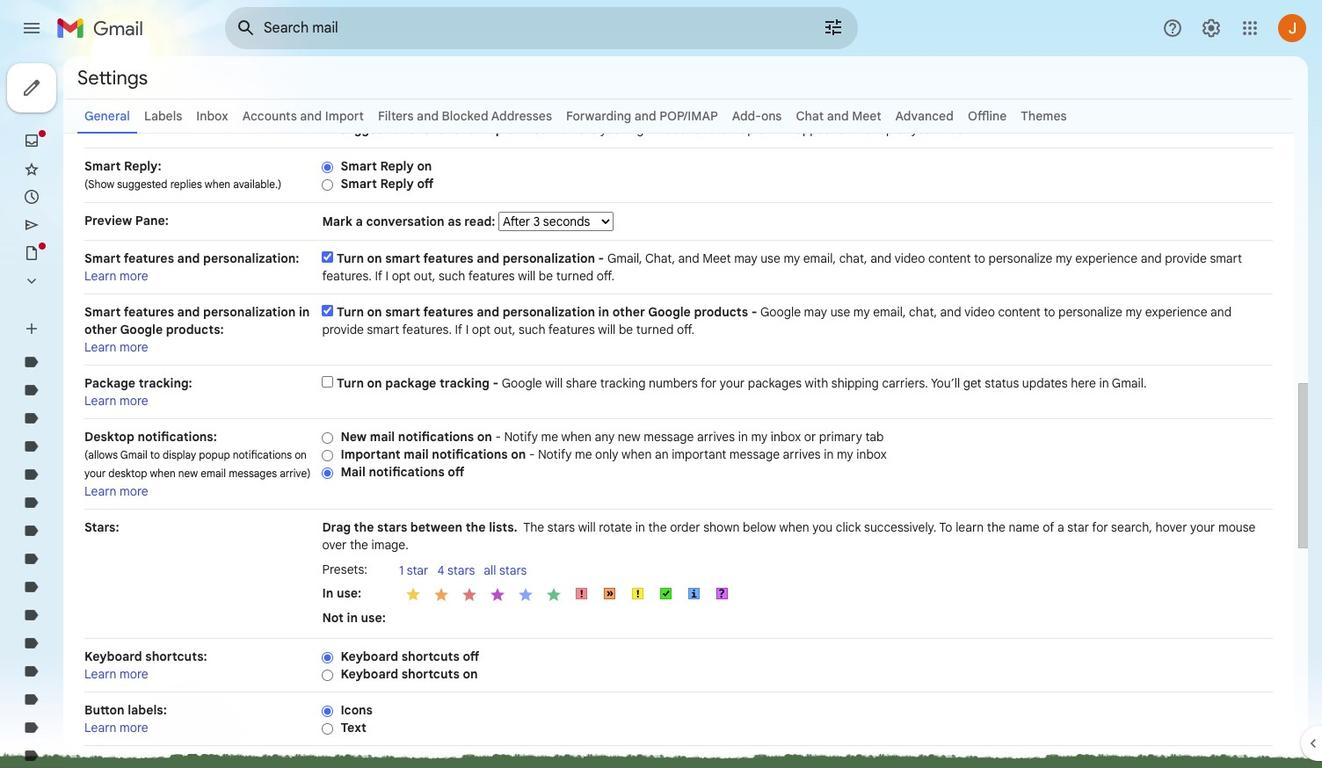 Task type: describe. For each thing, give the bounding box(es) containing it.
preview
[[84, 213, 132, 229]]

display
[[163, 448, 196, 462]]

in right not
[[347, 610, 358, 626]]

general
[[84, 108, 130, 124]]

any
[[595, 429, 615, 445]]

lists.
[[489, 520, 518, 535]]

learn more link for smart features and personalization in other google products: learn more
[[84, 339, 148, 355]]

0 horizontal spatial for
[[701, 375, 717, 391]]

mark a conversation as read:
[[322, 214, 499, 229]]

shown
[[704, 520, 740, 535]]

4
[[437, 563, 444, 579]]

me for only
[[575, 447, 592, 463]]

0 vertical spatial new
[[618, 429, 641, 445]]

0 vertical spatial a
[[356, 214, 363, 229]]

0 horizontal spatial message
[[644, 429, 694, 445]]

2 follow from the left
[[704, 121, 737, 137]]

labels:
[[128, 703, 167, 718]]

conversation
[[366, 214, 445, 229]]

you inside the stars will rotate in the order shown below when you click successively. to learn the name of a star for search, hover your mouse over the image.
[[813, 520, 833, 535]]

turn for turn on smart features and personalization in other google products -
[[337, 304, 364, 320]]

filters and blocked addresses
[[378, 108, 552, 124]]

0 vertical spatial use:
[[337, 585, 362, 601]]

top
[[875, 121, 894, 137]]

the right "learn"
[[987, 520, 1006, 535]]

sent
[[533, 121, 559, 137]]

more inside desktop notifications: (allows gmail to display popup notifications on your desktop when new email messages arrive) learn more
[[120, 484, 148, 499]]

the left order
[[648, 520, 667, 535]]

email, inside gmail, chat, and meet may use my email, chat, and video content to personalize my experience and provide smart features. if i opt out, such features will be turned off.
[[803, 251, 836, 266]]

1 up from the left
[[488, 121, 503, 137]]

below
[[743, 520, 776, 535]]

mouse
[[1219, 520, 1256, 535]]

in use:
[[322, 585, 362, 601]]

notifications inside desktop notifications: (allows gmail to display popup notifications on your desktop when new email messages arrive) learn more
[[233, 448, 292, 462]]

be inside google may use my email, chat, and video content to personalize my experience and provide smart features. if i opt out, such features will be turned off.
[[619, 322, 633, 338]]

chat,
[[645, 251, 675, 266]]

learn more
[[84, 119, 148, 135]]

when inside the stars will rotate in the order shown below when you click successively. to learn the name of a star for search, hover your mouse over the image.
[[779, 520, 810, 535]]

opt inside google may use my email, chat, and video content to personalize my experience and provide smart features. if i opt out, such features will be turned off.
[[472, 322, 491, 338]]

arrive)
[[280, 467, 311, 480]]

smart inside google may use my email, chat, and video content to personalize my experience and provide smart features. if i opt out, such features will be turned off.
[[367, 322, 399, 338]]

import
[[325, 108, 364, 124]]

offline
[[968, 108, 1007, 124]]

keyboard for keyboard shortcuts off
[[341, 649, 398, 665]]

pop/imap
[[660, 108, 718, 124]]

personalize inside google may use my email, chat, and video content to personalize my experience and provide smart features. if i opt out, such features will be turned off.
[[1059, 304, 1123, 320]]

will inside google may use my email, chat, and video content to personalize my experience and provide smart features. if i opt out, such features will be turned off.
[[598, 322, 616, 338]]

will left the chat
[[775, 121, 793, 137]]

settings image
[[1201, 18, 1222, 39]]

if inside gmail, chat, and meet may use my email, chat, and video content to personalize my experience and provide smart features. if i opt out, such features will be turned off.
[[375, 268, 383, 284]]

appear
[[796, 121, 836, 137]]

smart inside gmail, chat, and meet may use my email, chat, and video content to personalize my experience and provide smart features. if i opt out, such features will be turned off.
[[1210, 251, 1242, 266]]

shortcuts for on
[[402, 666, 460, 682]]

reply for off
[[380, 176, 414, 192]]

off for mail notifications off
[[448, 464, 465, 480]]

0 horizontal spatial of
[[897, 121, 909, 137]]

status
[[985, 375, 1019, 391]]

advanced search options image
[[816, 10, 851, 45]]

and inside smart features and personalization in other google products: learn more
[[177, 304, 200, 320]]

suggested
[[117, 178, 168, 191]]

2 tracking from the left
[[600, 375, 646, 391]]

Text radio
[[322, 723, 334, 736]]

your right top
[[912, 121, 937, 137]]

when left any
[[562, 429, 592, 445]]

products:
[[166, 322, 224, 338]]

only
[[595, 447, 619, 463]]

advanced
[[896, 108, 954, 124]]

for inside the stars will rotate in the order shown below when you click successively. to learn the name of a star for search, hover your mouse over the image.
[[1092, 520, 1108, 535]]

in down gmail,
[[598, 304, 609, 320]]

(show
[[84, 178, 114, 191]]

video inside gmail, chat, and meet may use my email, chat, and video content to personalize my experience and provide smart features. if i opt out, such features will be turned off.
[[895, 251, 925, 266]]

i inside google may use my email, chat, and video content to personalize my experience and provide smart features. if i opt out, such features will be turned off.
[[466, 322, 469, 338]]

turned inside gmail, chat, and meet may use my email, chat, and video content to personalize my experience and provide smart features. if i opt out, such features will be turned off.
[[556, 268, 594, 284]]

to
[[939, 520, 953, 535]]

between
[[410, 520, 463, 535]]

settings
[[77, 66, 148, 89]]

search,
[[1111, 520, 1153, 535]]

stars right all
[[500, 563, 527, 579]]

2 emails from the left
[[562, 121, 597, 137]]

accounts
[[242, 108, 297, 124]]

stars up image.
[[377, 520, 407, 535]]

hover
[[1156, 520, 1187, 535]]

more inside the "button labels: learn more"
[[120, 720, 148, 736]]

out, inside google may use my email, chat, and video content to personalize my experience and provide smart features. if i opt out, such features will be turned off.
[[494, 322, 516, 338]]

New mail notifications on radio
[[322, 432, 334, 445]]

experience inside google may use my email, chat, and video content to personalize my experience and provide smart features. if i opt out, such features will be turned off.
[[1146, 304, 1208, 320]]

features inside google may use my email, chat, and video content to personalize my experience and provide smart features. if i opt out, such features will be turned off.
[[548, 322, 595, 338]]

off for smart reply off
[[417, 176, 434, 192]]

experience inside gmail, chat, and meet may use my email, chat, and video content to personalize my experience and provide smart features. if i opt out, such features will be turned off.
[[1076, 251, 1138, 266]]

text
[[341, 720, 366, 736]]

mail for new
[[370, 429, 395, 445]]

keyboard for keyboard shortcuts on
[[341, 666, 398, 682]]

0 horizontal spatial arrives
[[697, 429, 735, 445]]

if inside google may use my email, chat, and video content to personalize my experience and provide smart features. if i opt out, such features will be turned off.
[[455, 322, 463, 338]]

mail for important
[[404, 447, 429, 463]]

1 vertical spatial use:
[[361, 610, 386, 626]]

successively.
[[864, 520, 937, 535]]

smart for smart reply on
[[341, 158, 377, 174]]

learn inside keyboard shortcuts: learn more
[[84, 666, 117, 682]]

smart reply on
[[341, 158, 432, 174]]

at
[[839, 121, 850, 137]]

personalization:
[[203, 251, 299, 266]]

1 horizontal spatial inbox
[[857, 447, 887, 463]]

package
[[84, 375, 135, 391]]

need
[[659, 121, 687, 137]]

will left share in the left of the page
[[545, 375, 563, 391]]

filters
[[378, 108, 414, 124]]

email
[[201, 467, 226, 480]]

content inside google may use my email, chat, and video content to personalize my experience and provide smart features. if i opt out, such features will be turned off.
[[998, 304, 1041, 320]]

Keyboard shortcuts on radio
[[322, 669, 334, 682]]

the stars will rotate in the order shown below when you click successively. to learn the name of a star for search, hover your mouse over the image.
[[322, 520, 1256, 553]]

labels
[[144, 108, 182, 124]]

desktop
[[84, 429, 134, 445]]

important
[[672, 447, 727, 463]]

when left an
[[622, 447, 652, 463]]

drag the stars between the lists.
[[322, 520, 518, 535]]

out, inside gmail, chat, and meet may use my email, chat, and video content to personalize my experience and provide smart features. if i opt out, such features will be turned off.
[[414, 268, 436, 284]]

Smart Reply off radio
[[322, 178, 334, 192]]

when inside desktop notifications: (allows gmail to display popup notifications on your desktop when new email messages arrive) learn more
[[150, 467, 176, 480]]

might
[[624, 121, 655, 137]]

provide inside gmail, chat, and meet may use my email, chat, and video content to personalize my experience and provide smart features. if i opt out, such features will be turned off.
[[1165, 251, 1207, 266]]

0 vertical spatial meet
[[852, 108, 882, 124]]

packages
[[748, 375, 802, 391]]

1 learn from the top
[[84, 119, 117, 135]]

gmail
[[120, 448, 148, 462]]

forwarding and pop/imap
[[566, 108, 718, 124]]

desktop
[[108, 467, 147, 480]]

image.
[[372, 537, 409, 553]]

button
[[84, 703, 125, 718]]

an
[[655, 447, 669, 463]]

of inside the stars will rotate in the order shown below when you click successively. to learn the name of a star for search, hover your mouse over the image.
[[1043, 520, 1055, 535]]

accounts and import link
[[242, 108, 364, 124]]

chat, inside google may use my email, chat, and video content to personalize my experience and provide smart features. if i opt out, such features will be turned off.
[[909, 304, 937, 320]]

gmail.
[[1112, 375, 1147, 391]]

learn more link for button labels: learn more
[[84, 720, 148, 736]]

more inside package tracking: learn more
[[120, 393, 148, 409]]

drag
[[322, 520, 351, 535]]

all
[[484, 563, 496, 579]]

click
[[836, 520, 861, 535]]

to inside google may use my email, chat, and video content to personalize my experience and provide smart features. if i opt out, such features will be turned off.
[[1044, 304, 1055, 320]]

keyboard shortcuts off
[[341, 649, 480, 665]]

reply for on
[[380, 158, 414, 174]]

1 vertical spatial inbox
[[771, 429, 801, 445]]

in down turn on package tracking - google will share tracking numbers for your packages with shipping carriers. you'll get status updates here in gmail.
[[738, 429, 748, 445]]

your inside desktop notifications: (allows gmail to display popup notifications on your desktop when new email messages arrive) learn more
[[84, 467, 106, 480]]

keyboard shortcuts: learn more
[[84, 649, 207, 682]]

gmail image
[[56, 11, 152, 46]]

turned inside google may use my email, chat, and video content to personalize my experience and provide smart features. if i opt out, such features will be turned off.
[[636, 322, 674, 338]]

the left lists.
[[466, 520, 486, 535]]

1 more from the top
[[120, 119, 148, 135]]

the right over
[[350, 537, 368, 553]]

1 horizontal spatial other
[[613, 304, 645, 320]]

addresses
[[491, 108, 552, 124]]

1 star link
[[399, 563, 437, 580]]

accounts and import
[[242, 108, 364, 124]]

learn inside desktop notifications: (allows gmail to display popup notifications on your desktop when new email messages arrive) learn more
[[84, 484, 117, 499]]

smart for smart reply: (show suggested replies when available.)
[[84, 158, 121, 174]]

suggest
[[339, 121, 388, 137]]

may inside gmail, chat, and meet may use my email, chat, and video content to personalize my experience and provide smart features. if i opt out, such features will be turned off.
[[734, 251, 758, 266]]

turn on smart features and personalization -
[[337, 251, 608, 266]]

tracking:
[[139, 375, 192, 391]]

read:
[[465, 214, 495, 229]]

email, inside google may use my email, chat, and video content to personalize my experience and provide smart features. if i opt out, such features will be turned off.
[[873, 304, 906, 320]]

to inside gmail, chat, and meet may use my email, chat, and video content to personalize my experience and provide smart features. if i opt out, such features will be turned off.
[[974, 251, 986, 266]]

will inside the stars will rotate in the order shown below when you click successively. to learn the name of a star for search, hover your mouse over the image.
[[578, 520, 596, 535]]

1 vertical spatial star
[[407, 563, 429, 579]]

advanced link
[[896, 108, 954, 124]]

the right drag
[[354, 520, 374, 535]]

search mail image
[[230, 12, 262, 44]]

2 up from the left
[[741, 121, 755, 137]]

notify for notify me when any new message arrives in my inbox or primary tab
[[504, 429, 538, 445]]

1 follow from the left
[[449, 121, 485, 137]]

google left products at the right
[[648, 304, 691, 320]]

shortcuts:
[[145, 649, 207, 665]]

on inside desktop notifications: (allows gmail to display popup notifications on your desktop when new email messages arrive) learn more
[[295, 448, 307, 462]]

learn inside smart features and personalization in other google products: learn more
[[84, 339, 117, 355]]

personalization inside smart features and personalization in other google products: learn more
[[203, 304, 296, 320]]

important mail notifications on - notify me only when an important message arrives in my inbox
[[341, 447, 887, 463]]



Task type: locate. For each thing, give the bounding box(es) containing it.
Mail notifications off radio
[[322, 467, 334, 480]]

0 horizontal spatial personalize
[[989, 251, 1053, 266]]

inbox down tab
[[857, 447, 887, 463]]

0 horizontal spatial email,
[[803, 251, 836, 266]]

learn more link up package
[[84, 339, 148, 355]]

None search field
[[225, 7, 858, 49]]

stars inside the stars will rotate in the order shown below when you click successively. to learn the name of a star for search, hover your mouse over the image.
[[548, 520, 575, 535]]

other inside smart features and personalization in other google products: learn more
[[84, 322, 117, 338]]

1 vertical spatial i
[[466, 322, 469, 338]]

5 learn more link from the top
[[84, 484, 148, 499]]

personalize inside gmail, chat, and meet may use my email, chat, and video content to personalize my experience and provide smart features. if i opt out, such features will be turned off.
[[989, 251, 1053, 266]]

notifications
[[398, 429, 474, 445], [432, 447, 508, 463], [233, 448, 292, 462], [369, 464, 445, 480]]

1 horizontal spatial follow
[[704, 121, 737, 137]]

0 horizontal spatial emails
[[391, 121, 430, 137]]

0 vertical spatial such
[[439, 268, 466, 284]]

personalization for turn on smart features and personalization -
[[503, 251, 595, 266]]

for right numbers
[[701, 375, 717, 391]]

0 horizontal spatial video
[[895, 251, 925, 266]]

off up mark a conversation as read:
[[417, 176, 434, 192]]

learn up package
[[84, 339, 117, 355]]

2 more from the top
[[120, 268, 148, 284]]

1
[[399, 563, 404, 579]]

my
[[784, 251, 800, 266], [1056, 251, 1073, 266], [854, 304, 870, 320], [1126, 304, 1142, 320], [751, 429, 768, 445], [837, 447, 854, 463]]

6 learn more link from the top
[[84, 666, 148, 682]]

such inside gmail, chat, and meet may use my email, chat, and video content to personalize my experience and provide smart features. if i opt out, such features will be turned off.
[[439, 268, 466, 284]]

shortcuts for off
[[402, 649, 460, 665]]

6 more from the top
[[120, 666, 148, 682]]

5 more from the top
[[120, 484, 148, 499]]

tracking right share in the left of the page
[[600, 375, 646, 391]]

be down gmail,
[[619, 322, 633, 338]]

i
[[386, 268, 389, 284], [466, 322, 469, 338]]

1 horizontal spatial you
[[813, 520, 833, 535]]

1 horizontal spatial tracking
[[600, 375, 646, 391]]

you left 'click' at right
[[813, 520, 833, 535]]

2 turn from the top
[[337, 304, 364, 320]]

smart right smart reply on radio
[[341, 158, 377, 174]]

your right "hover"
[[1191, 520, 1216, 535]]

arrives
[[697, 429, 735, 445], [783, 447, 821, 463]]

reply:
[[124, 158, 161, 174]]

to inside desktop notifications: (allows gmail to display popup notifications on your desktop when new email messages arrive) learn more
[[150, 448, 160, 462]]

follow left addresses
[[449, 121, 485, 137]]

icons
[[341, 703, 373, 718]]

4 learn from the top
[[84, 393, 117, 409]]

replies
[[170, 178, 202, 191]]

personalization up share in the left of the page
[[503, 304, 595, 320]]

other up package
[[84, 322, 117, 338]]

of right name
[[1043, 520, 1055, 535]]

opt inside gmail, chat, and meet may use my email, chat, and video content to personalize my experience and provide smart features. if i opt out, such features will be turned off.
[[392, 268, 411, 284]]

tab
[[866, 429, 884, 445]]

themes link
[[1021, 108, 1067, 124]]

reply down smart reply on
[[380, 176, 414, 192]]

forwarding and pop/imap link
[[566, 108, 718, 124]]

name
[[1009, 520, 1040, 535]]

new inside desktop notifications: (allows gmail to display popup notifications on your desktop when new email messages arrive) learn more
[[178, 467, 198, 480]]

off. down gmail,
[[597, 268, 615, 284]]

off. inside google may use my email, chat, and video content to personalize my experience and provide smart features. if i opt out, such features will be turned off.
[[677, 322, 695, 338]]

0 horizontal spatial may
[[734, 251, 758, 266]]

1 shortcuts from the top
[[402, 649, 460, 665]]

6 learn from the top
[[84, 666, 117, 682]]

for left search,
[[1092, 520, 1108, 535]]

smart up '(show'
[[84, 158, 121, 174]]

in inside the stars will rotate in the order shown below when you click successively. to learn the name of a star for search, hover your mouse over the image.
[[636, 520, 645, 535]]

add-ons
[[732, 108, 782, 124]]

keyboard for keyboard shortcuts: learn more
[[84, 649, 142, 665]]

1 vertical spatial such
[[519, 322, 546, 338]]

Keyboard shortcuts off radio
[[322, 651, 334, 665]]

package tracking: learn more
[[84, 375, 192, 409]]

i inside gmail, chat, and meet may use my email, chat, and video content to personalize my experience and provide smart features. if i opt out, such features will be turned off.
[[386, 268, 389, 284]]

the right at
[[853, 121, 872, 137]]

smart reply: (show suggested replies when available.)
[[84, 158, 282, 191]]

will up turn on smart features and personalization in other google products -
[[518, 268, 536, 284]]

1 vertical spatial of
[[1043, 520, 1055, 535]]

1 horizontal spatial for
[[1092, 520, 1108, 535]]

1 horizontal spatial chat,
[[909, 304, 937, 320]]

when down display
[[150, 467, 176, 480]]

0 horizontal spatial star
[[407, 563, 429, 579]]

share
[[566, 375, 597, 391]]

1 horizontal spatial arrives
[[783, 447, 821, 463]]

smart reply off
[[341, 176, 434, 192]]

smart for smart features and personalization: learn more
[[84, 251, 121, 266]]

keyboard right keyboard shortcuts off radio
[[341, 649, 398, 665]]

of right top
[[897, 121, 909, 137]]

learn more link for keyboard shortcuts: learn more
[[84, 666, 148, 682]]

up left 'ons'
[[741, 121, 755, 137]]

use inside google may use my email, chat, and video content to personalize my experience and provide smart features. if i opt out, such features will be turned off.
[[831, 304, 851, 320]]

keyboard inside keyboard shortcuts: learn more
[[84, 649, 142, 665]]

meet right at
[[852, 108, 882, 124]]

google inside google may use my email, chat, and video content to personalize my experience and provide smart features. if i opt out, such features will be turned off.
[[761, 304, 801, 320]]

be
[[539, 268, 553, 284], [619, 322, 633, 338]]

will inside gmail, chat, and meet may use my email, chat, and video content to personalize my experience and provide smart features. if i opt out, such features will be turned off.
[[518, 268, 536, 284]]

me left any
[[541, 429, 558, 445]]

features inside smart features and personalization in other google products: learn more
[[124, 304, 174, 320]]

0 vertical spatial out,
[[414, 268, 436, 284]]

in
[[299, 304, 310, 320], [598, 304, 609, 320], [1099, 375, 1109, 391], [738, 429, 748, 445], [824, 447, 834, 463], [636, 520, 645, 535], [347, 610, 358, 626]]

7 learn more link from the top
[[84, 720, 148, 736]]

0 horizontal spatial inbox
[[771, 429, 801, 445]]

carriers.
[[882, 375, 928, 391]]

turn on smart features and personalization in other google products -
[[337, 304, 761, 320]]

learn up button
[[84, 666, 117, 682]]

0 horizontal spatial follow
[[449, 121, 485, 137]]

will left rotate
[[578, 520, 596, 535]]

1 horizontal spatial off.
[[677, 322, 695, 338]]

up left 'sent'
[[488, 121, 503, 137]]

use: right in
[[337, 585, 362, 601]]

stars:
[[84, 520, 119, 535]]

learn more link
[[84, 119, 148, 135], [84, 268, 148, 284], [84, 339, 148, 355], [84, 393, 148, 409], [84, 484, 148, 499], [84, 666, 148, 682], [84, 720, 148, 736]]

chat
[[796, 108, 824, 124]]

0 horizontal spatial off.
[[597, 268, 615, 284]]

personalize
[[989, 251, 1053, 266], [1059, 304, 1123, 320]]

features. down mark
[[322, 268, 372, 284]]

off for keyboard shortcuts off
[[463, 649, 480, 665]]

smart inside smart features and personalization: learn more
[[84, 251, 121, 266]]

0 horizontal spatial be
[[539, 268, 553, 284]]

1 vertical spatial features.
[[402, 322, 452, 338]]

2 learn from the top
[[84, 268, 117, 284]]

learn more link down button
[[84, 720, 148, 736]]

preview pane:
[[84, 213, 169, 229]]

0 vertical spatial off.
[[597, 268, 615, 284]]

labels link
[[144, 108, 182, 124]]

0 vertical spatial turned
[[556, 268, 594, 284]]

in right here
[[1099, 375, 1109, 391]]

follow right need
[[704, 121, 737, 137]]

learn inside the "button labels: learn more"
[[84, 720, 117, 736]]

emails
[[391, 121, 430, 137], [562, 121, 597, 137]]

personalization for turn on smart features and personalization in other google products -
[[503, 304, 595, 320]]

1 horizontal spatial features.
[[402, 322, 452, 338]]

the
[[523, 520, 544, 535]]

inbox
[[940, 121, 970, 137], [771, 429, 801, 445], [857, 447, 887, 463]]

learn inside package tracking: learn more
[[84, 393, 117, 409]]

message
[[644, 429, 694, 445], [730, 447, 780, 463]]

1 star 4 stars all stars
[[399, 563, 527, 579]]

themes
[[1021, 108, 1067, 124]]

smart down "preview" at the top of page
[[84, 251, 121, 266]]

Smart Reply on radio
[[322, 161, 334, 174]]

turn for turn on smart features and personalization -
[[337, 251, 364, 266]]

2 reply from the top
[[380, 176, 414, 192]]

new up the important mail notifications on - notify me only when an important message arrives in my inbox
[[618, 429, 641, 445]]

1 vertical spatial content
[[998, 304, 1041, 320]]

1 vertical spatial arrives
[[783, 447, 821, 463]]

1 vertical spatial new
[[178, 467, 198, 480]]

emails up smart reply on
[[391, 121, 430, 137]]

use:
[[337, 585, 362, 601], [361, 610, 386, 626]]

0 vertical spatial for
[[701, 375, 717, 391]]

0 horizontal spatial out,
[[414, 268, 436, 284]]

as
[[448, 214, 461, 229]]

the
[[853, 121, 872, 137], [354, 520, 374, 535], [466, 520, 486, 535], [648, 520, 667, 535], [987, 520, 1006, 535], [350, 537, 368, 553]]

such
[[439, 268, 466, 284], [519, 322, 546, 338]]

here
[[1071, 375, 1096, 391]]

1 horizontal spatial star
[[1068, 520, 1089, 535]]

0 horizontal spatial a
[[356, 214, 363, 229]]

updates
[[1022, 375, 1068, 391]]

you left might
[[600, 121, 621, 137]]

4 learn more link from the top
[[84, 393, 148, 409]]

1 vertical spatial notify
[[538, 447, 572, 463]]

more inside smart features and personalization in other google products: learn more
[[120, 339, 148, 355]]

1 horizontal spatial email,
[[873, 304, 906, 320]]

learn
[[84, 119, 117, 135], [84, 268, 117, 284], [84, 339, 117, 355], [84, 393, 117, 409], [84, 484, 117, 499], [84, 666, 117, 682], [84, 720, 117, 736]]

popup
[[199, 448, 230, 462]]

0 vertical spatial be
[[539, 268, 553, 284]]

7 learn from the top
[[84, 720, 117, 736]]

message right important
[[730, 447, 780, 463]]

1 vertical spatial use
[[831, 304, 851, 320]]

1 vertical spatial mail
[[404, 447, 429, 463]]

star inside the stars will rotate in the order shown below when you click successively. to learn the name of a star for search, hover your mouse over the image.
[[1068, 520, 1089, 535]]

if down turn on smart features and personalization -
[[455, 322, 463, 338]]

0 vertical spatial me
[[541, 429, 558, 445]]

1 learn more link from the top
[[84, 119, 148, 135]]

over
[[322, 537, 347, 553]]

meet up products at the right
[[703, 251, 731, 266]]

your left packages
[[720, 375, 745, 391]]

1 horizontal spatial new
[[618, 429, 641, 445]]

keyboard up button
[[84, 649, 142, 665]]

1 horizontal spatial content
[[998, 304, 1041, 320]]

3 learn more link from the top
[[84, 339, 148, 355]]

1 vertical spatial chat,
[[909, 304, 937, 320]]

google inside smart features and personalization in other google products: learn more
[[120, 322, 163, 338]]

0 vertical spatial content
[[928, 251, 971, 266]]

None checkbox
[[322, 305, 334, 317], [322, 376, 334, 388], [322, 305, 334, 317], [322, 376, 334, 388]]

0 vertical spatial may
[[734, 251, 758, 266]]

shortcuts up keyboard shortcuts on
[[402, 649, 460, 665]]

0 vertical spatial opt
[[392, 268, 411, 284]]

learn more link down desktop
[[84, 484, 148, 499]]

None checkbox
[[322, 251, 334, 263]]

stars right '4' in the bottom of the page
[[448, 563, 475, 579]]

notify for notify me only when an important message arrives in my inbox
[[538, 447, 572, 463]]

when inside "smart reply: (show suggested replies when available.)"
[[205, 178, 231, 191]]

rotate
[[599, 520, 632, 535]]

4 more from the top
[[120, 393, 148, 409]]

mail up important
[[370, 429, 395, 445]]

your inside the stars will rotate in the order shown below when you click successively. to learn the name of a star for search, hover your mouse over the image.
[[1191, 520, 1216, 535]]

1 horizontal spatial of
[[1043, 520, 1055, 535]]

i down turn on smart features and personalization -
[[466, 322, 469, 338]]

learn more link for smart features and personalization: learn more
[[84, 268, 148, 284]]

email, up carriers.
[[873, 304, 906, 320]]

off. down products at the right
[[677, 322, 695, 338]]

reply up smart reply off
[[380, 158, 414, 174]]

1 horizontal spatial mail
[[404, 447, 429, 463]]

1 tracking from the left
[[440, 375, 490, 391]]

more inside smart features and personalization: learn more
[[120, 268, 148, 284]]

inbox right top
[[940, 121, 970, 137]]

mail notifications off
[[341, 464, 465, 480]]

1 vertical spatial me
[[575, 447, 592, 463]]

and inside smart features and personalization: learn more
[[177, 251, 200, 266]]

off.
[[597, 268, 615, 284], [677, 322, 695, 338]]

off up keyboard shortcuts on
[[463, 649, 480, 665]]

3 turn from the top
[[337, 375, 364, 391]]

1 vertical spatial shortcuts
[[402, 666, 460, 682]]

0 horizontal spatial tracking
[[440, 375, 490, 391]]

1 vertical spatial experience
[[1146, 304, 1208, 320]]

your down (allows
[[84, 467, 106, 480]]

0 vertical spatial video
[[895, 251, 925, 266]]

0 horizontal spatial turned
[[556, 268, 594, 284]]

chat,
[[839, 251, 867, 266], [909, 304, 937, 320]]

features. inside google may use my email, chat, and video content to personalize my experience and provide smart features. if i opt out, such features will be turned off.
[[402, 322, 452, 338]]

a inside the stars will rotate in the order shown below when you click successively. to learn the name of a star for search, hover your mouse over the image.
[[1058, 520, 1065, 535]]

in
[[322, 585, 334, 601]]

0 vertical spatial if
[[375, 268, 383, 284]]

0 vertical spatial inbox
[[940, 121, 970, 137]]

navigation
[[0, 56, 211, 768]]

blocked
[[442, 108, 489, 124]]

smart right smart reply off option
[[341, 176, 377, 192]]

inbox link
[[196, 108, 228, 124]]

other down gmail,
[[613, 304, 645, 320]]

personalization down personalization:
[[203, 304, 296, 320]]

opt down conversation
[[392, 268, 411, 284]]

in down primary
[[824, 447, 834, 463]]

will down turn on smart features and personalization in other google products -
[[598, 322, 616, 338]]

turn
[[337, 251, 364, 266], [337, 304, 364, 320], [337, 375, 364, 391]]

3 more from the top
[[120, 339, 148, 355]]

smart for smart features and personalization in other google products: learn more
[[84, 304, 121, 320]]

0 horizontal spatial new
[[178, 467, 198, 480]]

google left the products:
[[120, 322, 163, 338]]

smart features and personalization in other google products: learn more
[[84, 304, 310, 355]]

1 horizontal spatial turned
[[636, 322, 674, 338]]

1 horizontal spatial i
[[466, 322, 469, 338]]

features. inside gmail, chat, and meet may use my email, chat, and video content to personalize my experience and provide smart features. if i opt out, such features will be turned off.
[[322, 268, 372, 284]]

products
[[694, 304, 748, 320]]

0 vertical spatial other
[[613, 304, 645, 320]]

Important mail notifications on radio
[[322, 449, 334, 462]]

star left search,
[[1068, 520, 1089, 535]]

1 vertical spatial for
[[1092, 520, 1108, 535]]

me left "only"
[[575, 447, 592, 463]]

2 horizontal spatial inbox
[[940, 121, 970, 137]]

1 turn from the top
[[337, 251, 364, 266]]

0 horizontal spatial i
[[386, 268, 389, 284]]

0 horizontal spatial features.
[[322, 268, 372, 284]]

smart inside smart features and personalization in other google products: learn more
[[84, 304, 121, 320]]

shortcuts
[[402, 649, 460, 665], [402, 666, 460, 682]]

arrives up important
[[697, 429, 735, 445]]

1 horizontal spatial be
[[619, 322, 633, 338]]

content inside gmail, chat, and meet may use my email, chat, and video content to personalize my experience and provide smart features. if i opt out, such features will be turned off.
[[928, 251, 971, 266]]

1 vertical spatial turn
[[337, 304, 364, 320]]

when right below
[[779, 520, 810, 535]]

not in use:
[[322, 610, 386, 626]]

1 vertical spatial message
[[730, 447, 780, 463]]

provide inside google may use my email, chat, and video content to personalize my experience and provide smart features. if i opt out, such features will be turned off.
[[322, 322, 364, 338]]

be inside gmail, chat, and meet may use my email, chat, and video content to personalize my experience and provide smart features. if i opt out, such features will be turned off.
[[539, 268, 553, 284]]

me for when
[[541, 429, 558, 445]]

smart
[[84, 158, 121, 174], [341, 158, 377, 174], [341, 176, 377, 192], [84, 251, 121, 266], [84, 304, 121, 320]]

inbox
[[196, 108, 228, 124]]

out, down turn on smart features and personalization in other google products -
[[494, 322, 516, 338]]

learn more link for package tracking: learn more
[[84, 393, 148, 409]]

2 learn more link from the top
[[84, 268, 148, 284]]

message up an
[[644, 429, 694, 445]]

1 vertical spatial a
[[1058, 520, 1065, 535]]

mail up mail notifications off
[[404, 447, 429, 463]]

add-ons link
[[732, 108, 782, 124]]

1 vertical spatial if
[[455, 322, 463, 338]]

0 vertical spatial off
[[417, 176, 434, 192]]

notify left any
[[504, 429, 538, 445]]

0 horizontal spatial you
[[600, 121, 621, 137]]

notify
[[504, 429, 538, 445], [538, 447, 572, 463]]

google down gmail, chat, and meet may use my email, chat, and video content to personalize my experience and provide smart features. if i opt out, such features will be turned off.
[[761, 304, 801, 320]]

star right 1
[[407, 563, 429, 579]]

experience
[[1076, 251, 1138, 266], [1146, 304, 1208, 320]]

get
[[963, 375, 982, 391]]

features inside gmail, chat, and meet may use my email, chat, and video content to personalize my experience and provide smart features. if i opt out, such features will be turned off.
[[468, 268, 515, 284]]

more inside keyboard shortcuts: learn more
[[120, 666, 148, 682]]

0 vertical spatial reply
[[380, 158, 414, 174]]

1 emails from the left
[[391, 121, 430, 137]]

0 vertical spatial use
[[761, 251, 781, 266]]

(allows
[[84, 448, 118, 462]]

off up between
[[448, 464, 465, 480]]

smart features and personalization: learn more
[[84, 251, 299, 284]]

new down display
[[178, 467, 198, 480]]

2 vertical spatial off
[[463, 649, 480, 665]]

off
[[417, 176, 434, 192], [448, 464, 465, 480], [463, 649, 480, 665]]

5 learn from the top
[[84, 484, 117, 499]]

1 horizontal spatial message
[[730, 447, 780, 463]]

google may use my email, chat, and video content to personalize my experience and provide smart features. if i opt out, such features will be turned off.
[[322, 304, 1232, 338]]

1 vertical spatial out,
[[494, 322, 516, 338]]

learn down desktop
[[84, 484, 117, 499]]

1 horizontal spatial opt
[[472, 322, 491, 338]]

me
[[541, 429, 558, 445], [575, 447, 592, 463]]

or
[[804, 429, 816, 445]]

off. inside gmail, chat, and meet may use my email, chat, and video content to personalize my experience and provide smart features. if i opt out, such features will be turned off.
[[597, 268, 615, 284]]

1 vertical spatial provide
[[322, 322, 364, 338]]

1 horizontal spatial if
[[455, 322, 463, 338]]

a right name
[[1058, 520, 1065, 535]]

in inside smart features and personalization in other google products: learn more
[[299, 304, 310, 320]]

such inside google may use my email, chat, and video content to personalize my experience and provide smart features. if i opt out, such features will be turned off.
[[519, 322, 546, 338]]

Icons radio
[[322, 705, 334, 718]]

may inside google may use my email, chat, and video content to personalize my experience and provide smart features. if i opt out, such features will be turned off.
[[804, 304, 827, 320]]

7 more from the top
[[120, 720, 148, 736]]

use inside gmail, chat, and meet may use my email, chat, and video content to personalize my experience and provide smart features. if i opt out, such features will be turned off.
[[761, 251, 781, 266]]

package
[[385, 375, 436, 391]]

more
[[120, 119, 148, 135], [120, 268, 148, 284], [120, 339, 148, 355], [120, 393, 148, 409], [120, 484, 148, 499], [120, 666, 148, 682], [120, 720, 148, 736]]

1 reply from the top
[[380, 158, 414, 174]]

main menu image
[[21, 18, 42, 39]]

meet inside gmail, chat, and meet may use my email, chat, and video content to personalize my experience and provide smart features. if i opt out, such features will be turned off.
[[703, 251, 731, 266]]

numbers
[[649, 375, 698, 391]]

0 horizontal spatial other
[[84, 322, 117, 338]]

0 horizontal spatial opt
[[392, 268, 411, 284]]

0 horizontal spatial content
[[928, 251, 971, 266]]

0 vertical spatial chat,
[[839, 251, 867, 266]]

meet
[[852, 108, 882, 124], [703, 251, 731, 266]]

such down turn on smart features and personalization -
[[439, 268, 466, 284]]

0 vertical spatial you
[[600, 121, 621, 137]]

notify left "only"
[[538, 447, 572, 463]]

turned up numbers
[[636, 322, 674, 338]]

0 horizontal spatial such
[[439, 268, 466, 284]]

filters and blocked addresses link
[[378, 108, 552, 124]]

gmail,
[[608, 251, 643, 266]]

learn inside smart features and personalization: learn more
[[84, 268, 117, 284]]

0 vertical spatial notify
[[504, 429, 538, 445]]

1 horizontal spatial may
[[804, 304, 827, 320]]

in down personalization:
[[299, 304, 310, 320]]

3 learn from the top
[[84, 339, 117, 355]]

email, up google may use my email, chat, and video content to personalize my experience and provide smart features. if i opt out, such features will be turned off.
[[803, 251, 836, 266]]

primary
[[819, 429, 862, 445]]

all stars link
[[484, 563, 536, 580]]

turned up turn on smart features and personalization in other google products -
[[556, 268, 594, 284]]

1 vertical spatial off.
[[677, 322, 695, 338]]

video inside google may use my email, chat, and video content to personalize my experience and provide smart features. if i opt out, such features will be turned off.
[[965, 304, 995, 320]]

such down turn on smart features and personalization in other google products -
[[519, 322, 546, 338]]

chat, inside gmail, chat, and meet may use my email, chat, and video content to personalize my experience and provide smart features. if i opt out, such features will be turned off.
[[839, 251, 867, 266]]

when right 'replies'
[[205, 178, 231, 191]]

new
[[618, 429, 641, 445], [178, 467, 198, 480]]

0 horizontal spatial up
[[488, 121, 503, 137]]

smart for smart reply off
[[341, 176, 377, 192]]

learn down package
[[84, 393, 117, 409]]

may up products at the right
[[734, 251, 758, 266]]

google left share in the left of the page
[[502, 375, 542, 391]]

shortcuts down 'keyboard shortcuts off'
[[402, 666, 460, 682]]

will
[[775, 121, 793, 137], [518, 268, 536, 284], [598, 322, 616, 338], [545, 375, 563, 391], [578, 520, 596, 535]]

mail
[[370, 429, 395, 445], [404, 447, 429, 463]]

messages
[[229, 467, 277, 480]]

0 horizontal spatial chat,
[[839, 251, 867, 266]]

0 vertical spatial turn
[[337, 251, 364, 266]]

out,
[[414, 268, 436, 284], [494, 322, 516, 338]]

2 shortcuts from the top
[[402, 666, 460, 682]]

support image
[[1162, 18, 1184, 39]]

0 horizontal spatial if
[[375, 268, 383, 284]]

features inside smart features and personalization: learn more
[[124, 251, 174, 266]]

Search mail text field
[[264, 19, 774, 37]]

0 vertical spatial shortcuts
[[402, 649, 460, 665]]

learn more link down "preview" at the top of page
[[84, 268, 148, 284]]

be up turn on smart features and personalization in other google products -
[[539, 268, 553, 284]]

2 vertical spatial turn
[[337, 375, 364, 391]]

1 vertical spatial turned
[[636, 322, 674, 338]]

a right mark
[[356, 214, 363, 229]]

smart inside "smart reply: (show suggested replies when available.)"
[[84, 158, 121, 174]]



Task type: vqa. For each thing, say whether or not it's contained in the screenshot.


